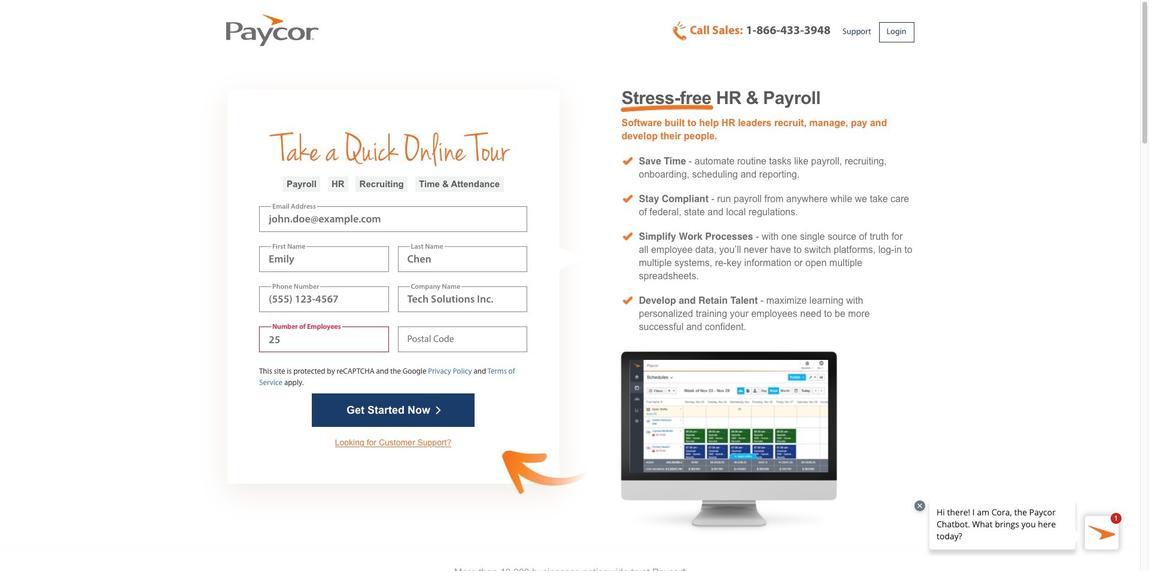 Task type: describe. For each thing, give the bounding box(es) containing it.
paycor image
[[226, 14, 318, 46]]

Email Address email field
[[259, 207, 528, 232]]

Company Name text field
[[398, 287, 528, 313]]

stress-free payroll & hr software for leaders image
[[619, 346, 839, 543]]

phone icon image
[[671, 20, 690, 42]]



Task type: locate. For each thing, give the bounding box(es) containing it.
Last Name text field
[[398, 247, 528, 272]]

First Name text field
[[259, 247, 389, 272]]

Phone Number text field
[[259, 287, 389, 313]]

Postal Code text field
[[398, 327, 528, 353]]

Number of Employees number field
[[259, 327, 389, 353]]



